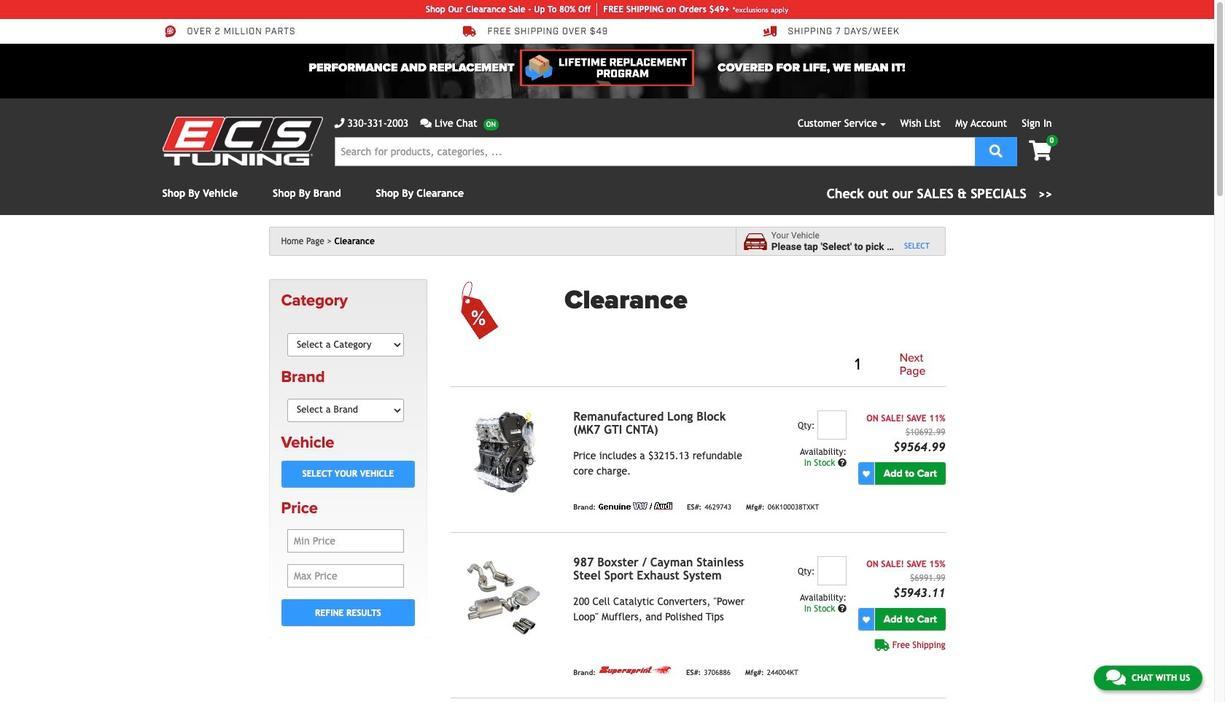 Task type: describe. For each thing, give the bounding box(es) containing it.
Search text field
[[334, 137, 975, 166]]

question circle image for add to wish list "image" related to supersprint - corporate logo
[[838, 605, 847, 613]]

ecs tuning image
[[162, 117, 323, 166]]

es#4629743 - 06k100038txkt - remanufactured long block (mk7 gti cnta) - price includes a $3215.13 refundable core charge. - genuine volkswagen audi - volkswagen image
[[451, 411, 562, 494]]

phone image
[[334, 118, 345, 128]]

supersprint - corporate logo image
[[599, 666, 672, 675]]

es#3706886 - 244004kt - 987 boxster / cayman stainless steel sport exhaust system - 200 cell catalytic converters, "power loop" mufflers, and polished tips - supersprint - porsche image
[[451, 557, 562, 640]]

add to wish list image for supersprint - corporate logo
[[863, 616, 870, 623]]

genuine volkswagen audi - corporate logo image
[[599, 503, 672, 510]]

question circle image for add to wish list "image" related to 'genuine volkswagen audi - corporate logo'
[[838, 459, 847, 468]]



Task type: vqa. For each thing, say whether or not it's contained in the screenshot.
number field
yes



Task type: locate. For each thing, give the bounding box(es) containing it.
None number field
[[817, 411, 847, 440], [817, 557, 847, 586], [817, 411, 847, 440], [817, 557, 847, 586]]

1 vertical spatial comments image
[[1106, 669, 1126, 686]]

lifetime replacement program banner image
[[520, 50, 694, 86]]

paginated product list navigation navigation
[[565, 349, 945, 381]]

comments image
[[420, 118, 432, 128], [1106, 669, 1126, 686]]

add to wish list image for 'genuine volkswagen audi - corporate logo'
[[863, 470, 870, 477]]

2 add to wish list image from the top
[[863, 616, 870, 623]]

0 vertical spatial question circle image
[[838, 459, 847, 468]]

add to wish list image
[[863, 470, 870, 477], [863, 616, 870, 623]]

search image
[[989, 144, 1003, 157]]

0 vertical spatial comments image
[[420, 118, 432, 128]]

question circle image
[[838, 459, 847, 468], [838, 605, 847, 613]]

1 question circle image from the top
[[838, 459, 847, 468]]

1 horizontal spatial comments image
[[1106, 669, 1126, 686]]

1 vertical spatial add to wish list image
[[863, 616, 870, 623]]

0 vertical spatial add to wish list image
[[863, 470, 870, 477]]

1 vertical spatial question circle image
[[838, 605, 847, 613]]

Min Price number field
[[287, 530, 404, 553]]

1 add to wish list image from the top
[[863, 470, 870, 477]]

shopping cart image
[[1029, 141, 1052, 161]]

Max Price number field
[[287, 565, 404, 588]]

2 question circle image from the top
[[838, 605, 847, 613]]

0 horizontal spatial comments image
[[420, 118, 432, 128]]



